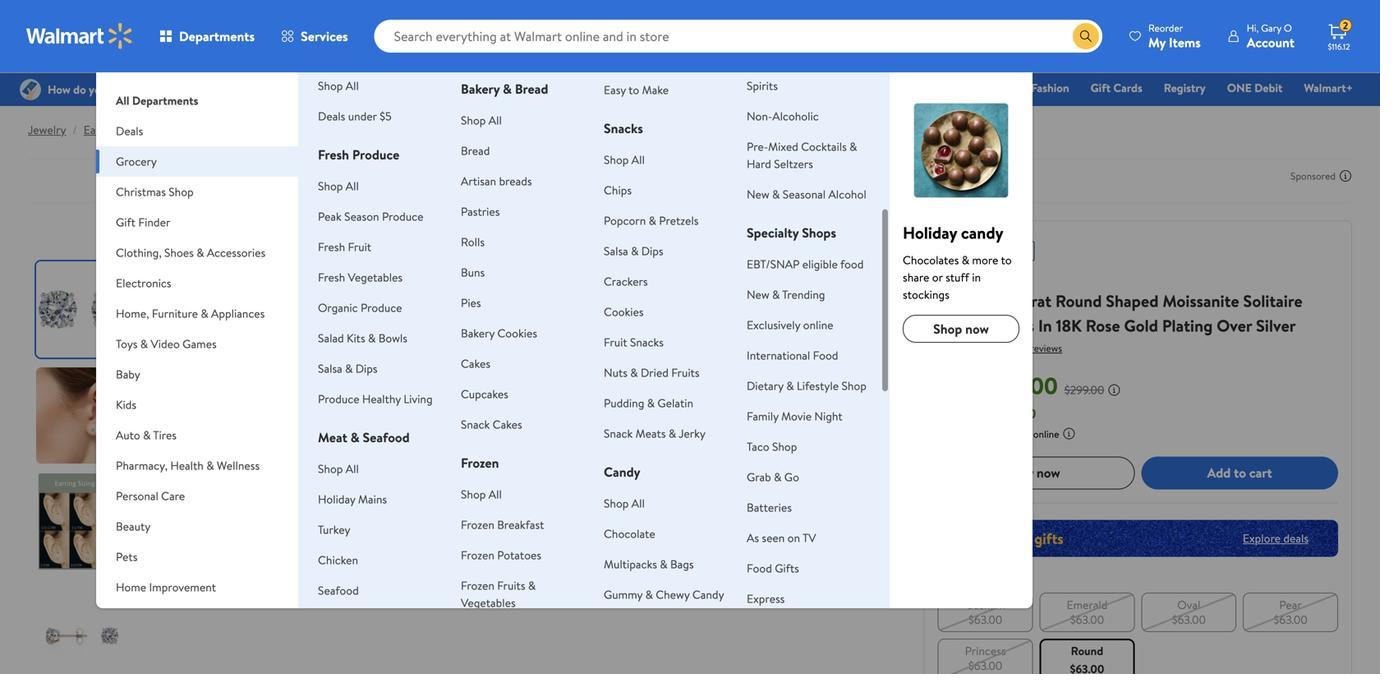 Task type: describe. For each thing, give the bounding box(es) containing it.
shop now
[[934, 320, 990, 338]]

popcorn
[[604, 212, 646, 229]]

gift finder for gift finder dropdown button
[[116, 214, 170, 230]]

& inside patio & garden dropdown button
[[144, 609, 152, 626]]

breakfast
[[497, 517, 545, 533]]

lifestyle
[[797, 378, 839, 394]]

artisan
[[461, 173, 497, 189]]

non-alcoholic
[[747, 108, 819, 124]]

deals for deals dropdown button
[[116, 123, 143, 139]]

all for meat & seafood
[[346, 461, 359, 477]]

round inside round button
[[1072, 643, 1104, 659]]

bags
[[671, 556, 694, 572]]

1 vertical spatial salsa & dips link
[[318, 360, 378, 376]]

2 / from the left
[[131, 122, 135, 138]]

in
[[973, 269, 981, 285]]

ebt/snap
[[747, 256, 800, 272]]

& inside toys & video games dropdown button
[[140, 336, 148, 352]]

baby button
[[96, 359, 298, 390]]

shops
[[802, 224, 837, 242]]

shop all link for frozen
[[461, 486, 502, 502]]

bakery for bakery & bread
[[461, 80, 500, 98]]

chips link
[[604, 182, 632, 198]]

1 horizontal spatial online
[[1034, 427, 1060, 441]]

shop up "chocolate"
[[604, 495, 629, 511]]

add to cart button
[[1142, 456, 1339, 489]]

ebt/snap eligible food link
[[747, 256, 864, 272]]

movie
[[782, 408, 812, 424]]

shop up frozen breakfast link
[[461, 486, 486, 502]]

princess $63.00
[[965, 643, 1007, 673]]

bakery cookies link
[[461, 325, 538, 341]]

0 horizontal spatial earrings
[[84, 122, 124, 138]]

fruits inside 'frozen fruits & vegetables'
[[497, 577, 526, 593]]

cakes link
[[461, 356, 491, 372]]

$63.00 for emerald $63.00
[[1071, 611, 1105, 627]]

4 prong 2 carat round shaped moissanite solitaire stud earrings in 18k rose gold plating over silver - image 1 of 5 image
[[36, 261, 132, 358]]

peak
[[318, 208, 342, 224]]

home
[[116, 579, 146, 595]]

new & seasonal alcohol
[[747, 186, 867, 202]]

round button
[[1040, 638, 1135, 674]]

search icon image
[[1080, 30, 1093, 43]]

buy now
[[1013, 464, 1061, 482]]

frozen breakfast link
[[461, 517, 545, 533]]

(3.8)
[[991, 341, 1010, 355]]

add to favorites list, 4 prong 2 carat round shaped moissanite solitaire stud earrings in 18k rose gold plating over silver image
[[865, 228, 885, 249]]

earrings inside "jeenmata 4 prong 2 carat round shaped moissanite solitaire stud earrings in 18k rose gold plating over silver"
[[976, 314, 1035, 337]]

4 prong 2 carat round shaped moissanite solitaire stud earrings in 18k rose gold plating over silver - image 2 of 5 image
[[36, 367, 132, 464]]

all for frozen
[[489, 486, 502, 502]]

1 horizontal spatial salsa & dips
[[604, 243, 664, 259]]

$63.00 for cushion $63.00
[[969, 611, 1003, 627]]

shop up bread link
[[461, 112, 486, 128]]

buns link
[[461, 264, 485, 280]]

grocery button
[[96, 146, 298, 177]]

walmart+
[[1305, 80, 1354, 96]]

chocolate
[[604, 526, 656, 542]]

1 horizontal spatial dips
[[642, 243, 664, 259]]

frozen breakfast
[[461, 517, 545, 533]]

& down kits
[[345, 360, 353, 376]]

essentials
[[590, 80, 639, 96]]

grocery image
[[903, 92, 1020, 209]]

new for new & trending
[[747, 286, 770, 302]]

non-alcoholic link
[[747, 108, 819, 124]]

reorder
[[1149, 21, 1184, 35]]

produce right season
[[382, 208, 424, 224]]

shop all link for bakery & bread
[[461, 112, 502, 128]]

& up crackers link
[[631, 243, 639, 259]]

jewelry / earrings / silver earrings
[[28, 122, 213, 138]]

produce up bowls at the left of page
[[361, 300, 402, 316]]

add
[[1208, 464, 1231, 482]]

snack for snack cakes
[[461, 416, 490, 432]]

care
[[161, 488, 185, 504]]

$63.00 for oval $63.00
[[1173, 611, 1207, 627]]

nuts
[[604, 365, 628, 381]]

Walmart Site-Wide search field
[[375, 20, 1103, 53]]

shop down 4
[[934, 320, 963, 338]]

moissanite
[[1163, 289, 1240, 312]]

1 horizontal spatial cakes
[[493, 416, 522, 432]]

$63.00 for princess $63.00
[[969, 657, 1003, 673]]

& inside pharmacy, health & wellness dropdown button
[[206, 457, 214, 473]]

new for new & seasonal alcohol
[[747, 186, 770, 202]]

0 vertical spatial seafood
[[363, 428, 410, 446]]

mixed
[[769, 139, 799, 155]]

1 vertical spatial fruit
[[604, 334, 628, 350]]

0 vertical spatial snacks
[[604, 119, 643, 137]]

shop down meat
[[318, 461, 343, 477]]

rose
[[1086, 314, 1121, 337]]

1 vertical spatial departments
[[132, 92, 198, 109]]

beauty
[[116, 518, 151, 534]]

shop all for fresh produce
[[318, 178, 359, 194]]

shop all link for candy
[[604, 495, 645, 511]]

christmas shop link
[[729, 79, 823, 97]]

silver inside "jeenmata 4 prong 2 carat round shaped moissanite solitaire stud earrings in 18k rose gold plating over silver"
[[1257, 314, 1297, 337]]

home, furniture & appliances button
[[96, 298, 298, 329]]

carat
[[1012, 289, 1052, 312]]

frozen potatoes
[[461, 547, 542, 563]]

jewelry
[[28, 122, 66, 138]]

deals for deals under $5
[[318, 108, 346, 124]]

meat & seafood
[[318, 428, 410, 446]]

$63.00 for pear $63.00
[[1274, 611, 1308, 627]]

0 horizontal spatial silver
[[142, 122, 169, 138]]

1 horizontal spatial candy
[[693, 586, 725, 603]]

holiday for candy
[[903, 221, 958, 244]]

4 prong 2 carat round shaped moissanite solitaire stud earrings in 18k rose gold plating over silver - image 4 of 5 image
[[36, 579, 132, 674]]

shop all for candy
[[604, 495, 645, 511]]

exclusively online
[[747, 317, 834, 333]]

0 vertical spatial salsa & dips link
[[604, 243, 664, 259]]

pharmacy, health & wellness
[[116, 457, 260, 473]]

1 vertical spatial bread
[[461, 143, 490, 159]]

personal
[[116, 488, 159, 504]]

0 horizontal spatial cakes
[[461, 356, 491, 372]]

holiday for mains
[[318, 491, 356, 507]]

easy to make
[[604, 82, 669, 98]]

1 vertical spatial snacks
[[630, 334, 664, 350]]

0 vertical spatial candy
[[604, 463, 641, 481]]

up to sixty percent off deals. shop now. image
[[938, 520, 1339, 557]]

dietary & lifestyle shop
[[747, 378, 867, 394]]

fashion link
[[1024, 79, 1077, 97]]

1 horizontal spatial earrings
[[172, 122, 213, 138]]

all departments link
[[96, 72, 298, 116]]

under
[[348, 108, 377, 124]]

nuts & dried fruits link
[[604, 365, 700, 381]]

grocery for grocery & essentials
[[536, 80, 576, 96]]

bowls
[[379, 330, 408, 346]]

exclusively online link
[[747, 317, 834, 333]]

produce healthy living link
[[318, 391, 433, 407]]

pets button
[[96, 542, 298, 572]]

fresh produce
[[318, 145, 400, 164]]

1 / from the left
[[73, 122, 77, 138]]

christmas for christmas shop dropdown button
[[116, 184, 166, 200]]

walmart image
[[26, 23, 133, 49]]

0 horizontal spatial seafood
[[318, 582, 359, 598]]

health
[[170, 457, 204, 473]]

0 horizontal spatial dips
[[356, 360, 378, 376]]

all for snacks
[[632, 152, 645, 168]]

emerald
[[1067, 597, 1108, 613]]

frozen fruits & vegetables
[[461, 577, 536, 611]]

& left seasonal
[[773, 186, 780, 202]]

fresh for fresh fruit
[[318, 239, 345, 255]]

0 horizontal spatial salsa & dips
[[318, 360, 378, 376]]

food gifts
[[747, 560, 800, 576]]

produce down $5 on the top of page
[[352, 145, 400, 164]]

fresh for fresh produce
[[318, 145, 349, 164]]

deals for deals link
[[487, 80, 515, 96]]

vegetables inside 'frozen fruits & vegetables'
[[461, 595, 516, 611]]

gift for gift finder link at the top
[[660, 80, 680, 96]]

snack meats & jerky
[[604, 425, 706, 441]]

0 vertical spatial online
[[804, 317, 834, 333]]

salsa for salsa & dips link to the top
[[604, 243, 629, 259]]

all up the jewelry / earrings / silver earrings
[[116, 92, 129, 109]]

walmart+ link
[[1297, 79, 1361, 97]]

& left grocery & essentials
[[503, 80, 512, 98]]

& right nuts
[[631, 365, 638, 381]]

international
[[747, 347, 811, 363]]

fresh for fresh vegetables
[[318, 269, 345, 285]]

wellness
[[217, 457, 260, 473]]

1 horizontal spatial 2
[[1344, 19, 1349, 33]]

& left chewy
[[646, 586, 653, 603]]

& right dietary
[[787, 378, 794, 394]]

frozen for frozen potatoes
[[461, 547, 495, 563]]

express
[[747, 591, 785, 607]]

gift for gift cards link
[[1091, 80, 1111, 96]]

shop up deals under $5 link
[[318, 78, 343, 94]]

pre-
[[747, 139, 769, 155]]

chicken
[[318, 552, 358, 568]]

& right meat
[[351, 428, 360, 446]]

deal
[[945, 244, 964, 258]]

buy
[[1013, 464, 1034, 482]]

& left gelatin
[[647, 395, 655, 411]]

0 horizontal spatial fruit
[[348, 239, 372, 255]]

pastries link
[[461, 203, 500, 219]]

turkey link
[[318, 522, 351, 538]]

clothing, shoes & accessories
[[116, 245, 266, 261]]

all for bakery & bread
[[489, 112, 502, 128]]

& right kits
[[368, 330, 376, 346]]

alcoholic
[[773, 108, 819, 124]]

& inside 'holiday candy chocolates & more to share or stuff in stockings'
[[962, 252, 970, 268]]

solitaire
[[1244, 289, 1303, 312]]

& left pretzels
[[649, 212, 657, 229]]

pies
[[461, 295, 481, 311]]

$63.00 for now $63.00
[[990, 369, 1058, 402]]

personal care
[[116, 488, 185, 504]]

breads
[[499, 173, 532, 189]]

1 horizontal spatial fruits
[[672, 365, 700, 381]]

& left jerky
[[669, 425, 677, 441]]

baby
[[116, 366, 140, 382]]

pharmacy, health & wellness button
[[96, 450, 298, 481]]

shop all link up deals under $5 link
[[318, 78, 359, 94]]

taco shop
[[747, 439, 798, 455]]

gift finder for gift finder link at the top
[[660, 80, 715, 96]]



Task type: locate. For each thing, give the bounding box(es) containing it.
all up season
[[346, 178, 359, 194]]

(3.8) 777 reviews
[[991, 341, 1063, 355]]

jeenmata 4 prong 2 carat round shaped moissanite solitaire stud earrings in 18k rose gold plating over silver
[[938, 269, 1303, 337]]

1 vertical spatial now
[[1037, 464, 1061, 482]]

non-
[[747, 108, 773, 124]]

4 prong 2 carat round shaped moissanite solitaire stud earrings in 18k rose gold plating over silver - image 3 of 5 image
[[36, 473, 132, 570]]

$63.00 inside cushion $63.00
[[969, 611, 1003, 627]]

0 vertical spatial cakes
[[461, 356, 491, 372]]

departments up silver earrings link
[[132, 92, 198, 109]]

1 horizontal spatial /
[[131, 122, 135, 138]]

& inside clothing, shoes & accessories dropdown button
[[197, 245, 204, 261]]

gummy & chewy candy link
[[604, 586, 725, 603]]

gift finder up the clothing,
[[116, 214, 170, 230]]

1 horizontal spatial fruit
[[604, 334, 628, 350]]

to right easy
[[629, 82, 640, 98]]

finder for gift finder link at the top
[[683, 80, 715, 96]]

0 horizontal spatial bread
[[461, 143, 490, 159]]

earrings right jewelry
[[84, 122, 124, 138]]

1 new from the top
[[747, 186, 770, 202]]

fruit snacks link
[[604, 334, 664, 350]]

christmas up the clothing,
[[116, 184, 166, 200]]

1 vertical spatial silver
[[1257, 314, 1297, 337]]

0 vertical spatial bread
[[515, 80, 549, 98]]

finder right make
[[683, 80, 715, 96]]

& left go
[[774, 469, 782, 485]]

& right patio
[[144, 609, 152, 626]]

best
[[984, 244, 1003, 258]]

kids
[[116, 397, 136, 413]]

toys & video games
[[116, 336, 217, 352]]

1 vertical spatial fruits
[[497, 577, 526, 593]]

& left trending
[[773, 286, 780, 302]]

eligible
[[803, 256, 838, 272]]

2 horizontal spatial to
[[1235, 464, 1247, 482]]

0 horizontal spatial gift
[[116, 214, 136, 230]]

gift cards
[[1091, 80, 1143, 96]]

frozen for frozen breakfast
[[461, 517, 495, 533]]

gift finder inside dropdown button
[[116, 214, 170, 230]]

now $63.00
[[938, 369, 1058, 402]]

learn more about strikethrough prices image
[[1108, 383, 1121, 396]]

seafood down healthy
[[363, 428, 410, 446]]

1 bakery from the top
[[461, 80, 500, 98]]

1 horizontal spatial gift finder
[[660, 80, 715, 96]]

1 horizontal spatial holiday
[[903, 221, 958, 244]]

& inside auto & tires dropdown button
[[143, 427, 151, 443]]

0 vertical spatial food
[[813, 347, 839, 363]]

1 vertical spatial gift finder
[[116, 214, 170, 230]]

princess
[[965, 643, 1007, 659]]

family movie night
[[747, 408, 843, 424]]

chicken link
[[318, 552, 358, 568]]

as seen on tv link
[[747, 530, 817, 546]]

finder
[[683, 80, 715, 96], [138, 214, 170, 230]]

2 vertical spatial to
[[1235, 464, 1247, 482]]

holiday up turkey link
[[318, 491, 356, 507]]

electronics inside electronics dropdown button
[[116, 275, 171, 291]]

frozen up "frozen potatoes" link
[[461, 517, 495, 533]]

easy to make link
[[604, 82, 669, 98]]

shop all link for meat & seafood
[[318, 461, 359, 477]]

deals up bread link
[[487, 80, 515, 96]]

& left bags
[[660, 556, 668, 572]]

1 vertical spatial grocery
[[116, 153, 157, 169]]

0 vertical spatial to
[[629, 82, 640, 98]]

pretzels
[[659, 212, 699, 229]]

0 vertical spatial silver
[[142, 122, 169, 138]]

3 fresh from the top
[[318, 269, 345, 285]]

cookies link
[[604, 304, 644, 320]]

alcohol
[[829, 186, 867, 202]]

to inside button
[[1235, 464, 1247, 482]]

fresh fruit
[[318, 239, 372, 255]]

best seller
[[984, 244, 1028, 258]]

spirits
[[747, 78, 778, 94]]

earrings up (3.8)
[[976, 314, 1035, 337]]

fresh vegetables link
[[318, 269, 403, 285]]

all up deals under $5 link
[[346, 78, 359, 94]]

shop now link
[[903, 315, 1020, 343]]

shop all up "chocolate"
[[604, 495, 645, 511]]

3 frozen from the top
[[461, 547, 495, 563]]

2 up $116.12
[[1344, 19, 1349, 33]]

1 vertical spatial new
[[747, 286, 770, 302]]

batteries link
[[747, 499, 792, 515]]

1 horizontal spatial christmas shop
[[737, 80, 816, 96]]

1 horizontal spatial silver
[[1257, 314, 1297, 337]]

auto & tires
[[116, 427, 177, 443]]

food
[[813, 347, 839, 363], [747, 560, 773, 576]]

gummy
[[604, 586, 643, 603]]

night
[[815, 408, 843, 424]]

holiday up chocolates
[[903, 221, 958, 244]]

shop all link for fresh produce
[[318, 178, 359, 194]]

shop all link down meat
[[318, 461, 359, 477]]

0 horizontal spatial /
[[73, 122, 77, 138]]

0 vertical spatial now
[[966, 320, 990, 338]]

& right shoes
[[197, 245, 204, 261]]

0 vertical spatial new
[[747, 186, 770, 202]]

shop all for frozen
[[461, 486, 502, 502]]

hi,
[[1248, 21, 1260, 35]]

0 horizontal spatial electronics
[[116, 275, 171, 291]]

1 vertical spatial salsa
[[318, 360, 343, 376]]

gifts
[[775, 560, 800, 576]]

gift up the clothing,
[[116, 214, 136, 230]]

shop all up deals under $5 link
[[318, 78, 359, 94]]

round down emerald $63.00 at the right
[[1072, 643, 1104, 659]]

christmas shop inside dropdown button
[[116, 184, 194, 200]]

all up chips 'link'
[[632, 152, 645, 168]]

new down the "ebt/snap"
[[747, 286, 770, 302]]

now for buy now
[[1037, 464, 1061, 482]]

0 horizontal spatial finder
[[138, 214, 170, 230]]

gift inside dropdown button
[[116, 214, 136, 230]]

pre-mixed cocktails & hard seltzers link
[[747, 139, 858, 172]]

finder inside dropdown button
[[138, 214, 170, 230]]

earrings up grocery "dropdown button"
[[172, 122, 213, 138]]

frozen down snack cakes
[[461, 454, 499, 472]]

holiday inside 'holiday candy chocolates & more to share or stuff in stockings'
[[903, 221, 958, 244]]

shop all up frozen breakfast link
[[461, 486, 502, 502]]

gift right easy
[[660, 80, 680, 96]]

1 horizontal spatial salsa & dips link
[[604, 243, 664, 259]]

fresh down deals under $5
[[318, 145, 349, 164]]

peak season produce
[[318, 208, 424, 224]]

1 horizontal spatial grocery
[[536, 80, 576, 96]]

1 vertical spatial food
[[747, 560, 773, 576]]

1 horizontal spatial gift
[[660, 80, 680, 96]]

now inside button
[[1037, 464, 1061, 482]]

candy down meats
[[604, 463, 641, 481]]

cakes down cupcakes link
[[493, 416, 522, 432]]

2 new from the top
[[747, 286, 770, 302]]

pharmacy,
[[116, 457, 168, 473]]

potatoes
[[497, 547, 542, 563]]

make
[[642, 82, 669, 98]]

one debit link
[[1220, 79, 1291, 97]]

organic produce link
[[318, 300, 402, 316]]

salsa & dips up crackers link
[[604, 243, 664, 259]]

0 vertical spatial dips
[[642, 243, 664, 259]]

/ right the earrings link
[[131, 122, 135, 138]]

1 vertical spatial finder
[[138, 214, 170, 230]]

deals link
[[480, 79, 522, 97]]

peak season produce link
[[318, 208, 424, 224]]

christmas shop for christmas shop dropdown button
[[116, 184, 194, 200]]

0 horizontal spatial food
[[747, 560, 773, 576]]

silver down 'all departments'
[[142, 122, 169, 138]]

shop right taco
[[773, 439, 798, 455]]

to right more
[[1002, 252, 1012, 268]]

international food
[[747, 347, 839, 363]]

1 vertical spatial electronics
[[116, 275, 171, 291]]

1 horizontal spatial food
[[813, 347, 839, 363]]

holiday candy chocolates & more to share or stuff in stockings
[[903, 221, 1012, 302]]

shop up peak
[[318, 178, 343, 194]]

purchased
[[988, 427, 1032, 441]]

2 bakery from the top
[[461, 325, 495, 341]]

0 horizontal spatial vegetables
[[348, 269, 403, 285]]

shop all link for snacks
[[604, 152, 645, 168]]

pets
[[116, 549, 138, 565]]

electronics down the clothing,
[[116, 275, 171, 291]]

0 vertical spatial fruits
[[672, 365, 700, 381]]

0 horizontal spatial christmas
[[116, 184, 166, 200]]

meat
[[318, 428, 348, 446]]

finder up the clothing,
[[138, 214, 170, 230]]

0 vertical spatial cookies
[[604, 304, 644, 320]]

frozen inside 'frozen fruits & vegetables'
[[461, 577, 495, 593]]

2 horizontal spatial deals
[[487, 80, 515, 96]]

1 horizontal spatial vegetables
[[461, 595, 516, 611]]

bread link
[[461, 143, 490, 159]]

electronics for electronics dropdown button
[[116, 275, 171, 291]]

salsa for bottom salsa & dips link
[[318, 360, 343, 376]]

holiday
[[903, 221, 958, 244], [318, 491, 356, 507]]

finder for gift finder dropdown button
[[138, 214, 170, 230]]

0 vertical spatial holiday
[[903, 221, 958, 244]]

1 vertical spatial round
[[1072, 643, 1104, 659]]

now down prong
[[966, 320, 990, 338]]

snacks down easy
[[604, 119, 643, 137]]

frozen for frozen
[[461, 454, 499, 472]]

& right furniture
[[201, 305, 209, 321]]

1 vertical spatial dips
[[356, 360, 378, 376]]

0 vertical spatial salsa & dips
[[604, 243, 664, 259]]

all up "chocolate"
[[632, 495, 645, 511]]

chips
[[604, 182, 632, 198]]

zoom image modal image
[[865, 265, 885, 284]]

shop all for meat & seafood
[[318, 461, 359, 477]]

1 vertical spatial online
[[1034, 427, 1060, 441]]

all up frozen breakfast link
[[489, 486, 502, 502]]

new down hard
[[747, 186, 770, 202]]

electronics inside "electronics" link
[[837, 80, 893, 96]]

0 horizontal spatial candy
[[604, 463, 641, 481]]

home improvement button
[[96, 572, 298, 603]]

1 horizontal spatial deals
[[318, 108, 346, 124]]

shop all down meat
[[318, 461, 359, 477]]

0 vertical spatial 2
[[1344, 19, 1349, 33]]

now for shop now
[[966, 320, 990, 338]]

4 frozen from the top
[[461, 577, 495, 593]]

0 horizontal spatial 2
[[1000, 289, 1008, 312]]

shop all link up frozen breakfast link
[[461, 486, 502, 502]]

departments inside popup button
[[179, 27, 255, 45]]

1 vertical spatial bakery
[[461, 325, 495, 341]]

round
[[1056, 289, 1103, 312], [1072, 643, 1104, 659]]

0 vertical spatial vegetables
[[348, 269, 403, 285]]

frozen down frozen breakfast link
[[461, 547, 495, 563]]

shop all up peak
[[318, 178, 359, 194]]

1 vertical spatial christmas
[[116, 184, 166, 200]]

easy
[[604, 82, 626, 98]]

christmas inside christmas shop dropdown button
[[116, 184, 166, 200]]

snack down pudding
[[604, 425, 633, 441]]

grocery down the jewelry / earrings / silver earrings
[[116, 153, 157, 169]]

kits
[[347, 330, 366, 346]]

0 horizontal spatial to
[[629, 82, 640, 98]]

to for add
[[1235, 464, 1247, 482]]

fresh up 'organic'
[[318, 269, 345, 285]]

gary
[[1262, 21, 1282, 35]]

all up the holiday mains
[[346, 461, 359, 477]]

& right toys in the left of the page
[[140, 336, 148, 352]]

salad
[[318, 330, 344, 346]]

cupcakes
[[461, 386, 509, 402]]

bakery up cakes link
[[461, 325, 495, 341]]

christmas for christmas shop link
[[737, 80, 787, 96]]

shop all
[[318, 78, 359, 94], [461, 112, 502, 128], [604, 152, 645, 168], [318, 178, 359, 194], [318, 461, 359, 477], [461, 486, 502, 502], [604, 495, 645, 511]]

1 vertical spatial salsa & dips
[[318, 360, 378, 376]]

fruit up fresh vegetables link
[[348, 239, 372, 255]]

snack for snack meats & jerky
[[604, 425, 633, 441]]

vegetables up organic produce
[[348, 269, 403, 285]]

0 horizontal spatial salsa
[[318, 360, 343, 376]]

grocery inside "dropdown button"
[[116, 153, 157, 169]]

all for candy
[[632, 495, 645, 511]]

0 vertical spatial fresh
[[318, 145, 349, 164]]

salsa down popcorn
[[604, 243, 629, 259]]

home,
[[116, 305, 149, 321]]

2 vertical spatial fresh
[[318, 269, 345, 285]]

1 horizontal spatial snack
[[604, 425, 633, 441]]

shop up chips
[[604, 152, 629, 168]]

1 horizontal spatial bread
[[515, 80, 549, 98]]

food up lifestyle
[[813, 347, 839, 363]]

frozen potatoes link
[[461, 547, 542, 563]]

grocery
[[536, 80, 576, 96], [116, 153, 157, 169]]

all for fresh produce
[[346, 178, 359, 194]]

0 vertical spatial round
[[1056, 289, 1103, 312]]

christmas inside christmas shop link
[[737, 80, 787, 96]]

$299.00
[[1065, 382, 1105, 398]]

fresh vegetables
[[318, 269, 403, 285]]

& inside 'frozen fruits & vegetables'
[[528, 577, 536, 593]]

gelatin
[[658, 395, 694, 411]]

cards
[[1114, 80, 1143, 96]]

& inside "pre-mixed cocktails & hard seltzers"
[[850, 139, 858, 155]]

snacks
[[604, 119, 643, 137], [630, 334, 664, 350]]

0 vertical spatial christmas
[[737, 80, 787, 96]]

0 vertical spatial salsa
[[604, 243, 629, 259]]

1 vertical spatial vegetables
[[461, 595, 516, 611]]

round inside "jeenmata 4 prong 2 carat round shaped moissanite solitaire stud earrings in 18k rose gold plating over silver"
[[1056, 289, 1103, 312]]

in
[[1039, 314, 1053, 337]]

& inside home, furniture & appliances dropdown button
[[201, 305, 209, 321]]

1 vertical spatial holiday
[[318, 491, 356, 507]]

bakery for bakery cookies
[[461, 325, 495, 341]]

food left gifts
[[747, 560, 773, 576]]

bakery & bread
[[461, 80, 549, 98]]

shop right lifestyle
[[842, 378, 867, 394]]

grab & go
[[747, 469, 800, 485]]

0 vertical spatial finder
[[683, 80, 715, 96]]

pastries
[[461, 203, 500, 219]]

1 vertical spatial christmas shop
[[116, 184, 194, 200]]

1 fresh from the top
[[318, 145, 349, 164]]

ad disclaimer and feedback image
[[1340, 169, 1353, 182]]

jeenmata link
[[938, 269, 987, 285]]

deals down 'all departments'
[[116, 123, 143, 139]]

auto
[[116, 427, 140, 443]]

2 frozen from the top
[[461, 517, 495, 533]]

fruit
[[348, 239, 372, 255], [604, 334, 628, 350]]

& right "cocktails"
[[850, 139, 858, 155]]

grab
[[747, 469, 772, 485]]

0 vertical spatial departments
[[179, 27, 255, 45]]

0 horizontal spatial fruits
[[497, 577, 526, 593]]

crackers
[[604, 273, 648, 289]]

shop down grocery "dropdown button"
[[169, 184, 194, 200]]

1 vertical spatial to
[[1002, 252, 1012, 268]]

salsa & dips down kits
[[318, 360, 378, 376]]

shop all up chips 'link'
[[604, 152, 645, 168]]

$63.00 inside emerald $63.00
[[1071, 611, 1105, 627]]

shop all link up peak
[[318, 178, 359, 194]]

bakery
[[461, 80, 500, 98], [461, 325, 495, 341]]

2 fresh from the top
[[318, 239, 345, 255]]

registry
[[1165, 80, 1206, 96]]

electronics for "electronics" link
[[837, 80, 893, 96]]

2 inside "jeenmata 4 prong 2 carat round shaped moissanite solitaire stud earrings in 18k rose gold plating over silver"
[[1000, 289, 1008, 312]]

1 frozen from the top
[[461, 454, 499, 472]]

& inside grocery & essentials link
[[579, 80, 587, 96]]

2 horizontal spatial gift
[[1091, 80, 1111, 96]]

2 left carat
[[1000, 289, 1008, 312]]

batteries
[[747, 499, 792, 515]]

food
[[841, 256, 864, 272]]

frozen for frozen fruits & vegetables
[[461, 577, 495, 593]]

Search search field
[[375, 20, 1103, 53]]

shop up alcoholic
[[790, 80, 816, 96]]

0 vertical spatial bakery
[[461, 80, 500, 98]]

frozen down the frozen potatoes
[[461, 577, 495, 593]]

frozen
[[461, 454, 499, 472], [461, 517, 495, 533], [461, 547, 495, 563], [461, 577, 495, 593]]

$63.00 inside princess $63.00
[[969, 657, 1003, 673]]

produce up meat
[[318, 391, 360, 407]]

snacks up nuts & dried fruits link at the bottom
[[630, 334, 664, 350]]

gummy & chewy candy
[[604, 586, 725, 603]]

shop all for snacks
[[604, 152, 645, 168]]

electronics up "cocktails"
[[837, 80, 893, 96]]

& up jeenmata
[[962, 252, 970, 268]]

gift left 'cards'
[[1091, 80, 1111, 96]]

to inside 'holiday candy chocolates & more to share or stuff in stockings'
[[1002, 252, 1012, 268]]

patio & garden button
[[96, 603, 298, 633]]

online down trending
[[804, 317, 834, 333]]

seafood down chicken
[[318, 582, 359, 598]]

gift for gift finder dropdown button
[[116, 214, 136, 230]]

bakery up bread link
[[461, 80, 500, 98]]

/ right jewelry
[[73, 122, 77, 138]]

deals inside dropdown button
[[116, 123, 143, 139]]

shop all up bread link
[[461, 112, 502, 128]]

shop inside dropdown button
[[169, 184, 194, 200]]

0 horizontal spatial christmas shop
[[116, 184, 194, 200]]

1 horizontal spatial cookies
[[604, 304, 644, 320]]

1 horizontal spatial now
[[1037, 464, 1061, 482]]

departments
[[179, 27, 255, 45], [132, 92, 198, 109]]

0 vertical spatial gift finder
[[660, 80, 715, 96]]

patio
[[116, 609, 142, 626]]

produce healthy living
[[318, 391, 433, 407]]

1 vertical spatial cookies
[[498, 325, 538, 341]]

grocery for grocery
[[116, 153, 157, 169]]

popcorn & pretzels
[[604, 212, 699, 229]]

now right the buy
[[1037, 464, 1061, 482]]

vegetables down the frozen potatoes
[[461, 595, 516, 611]]

0 horizontal spatial snack
[[461, 416, 490, 432]]

christmas up non-
[[737, 80, 787, 96]]

christmas shop for christmas shop link
[[737, 80, 816, 96]]

shape list
[[935, 589, 1342, 674]]

0 horizontal spatial now
[[966, 320, 990, 338]]

grocery & essentials link
[[529, 79, 646, 97]]

0 horizontal spatial cookies
[[498, 325, 538, 341]]

shop all link up bread link
[[461, 112, 502, 128]]

departments up the all departments link
[[179, 27, 255, 45]]

shop all for bakery & bread
[[461, 112, 502, 128]]

appliances
[[211, 305, 265, 321]]

seasonal
[[783, 186, 826, 202]]

legal information image
[[1063, 427, 1076, 440]]

& right health at the bottom of page
[[206, 457, 214, 473]]

to for easy
[[629, 82, 640, 98]]

when
[[963, 427, 985, 441]]

round up 18k
[[1056, 289, 1103, 312]]



Task type: vqa. For each thing, say whether or not it's contained in the screenshot.
Pickup to the top
no



